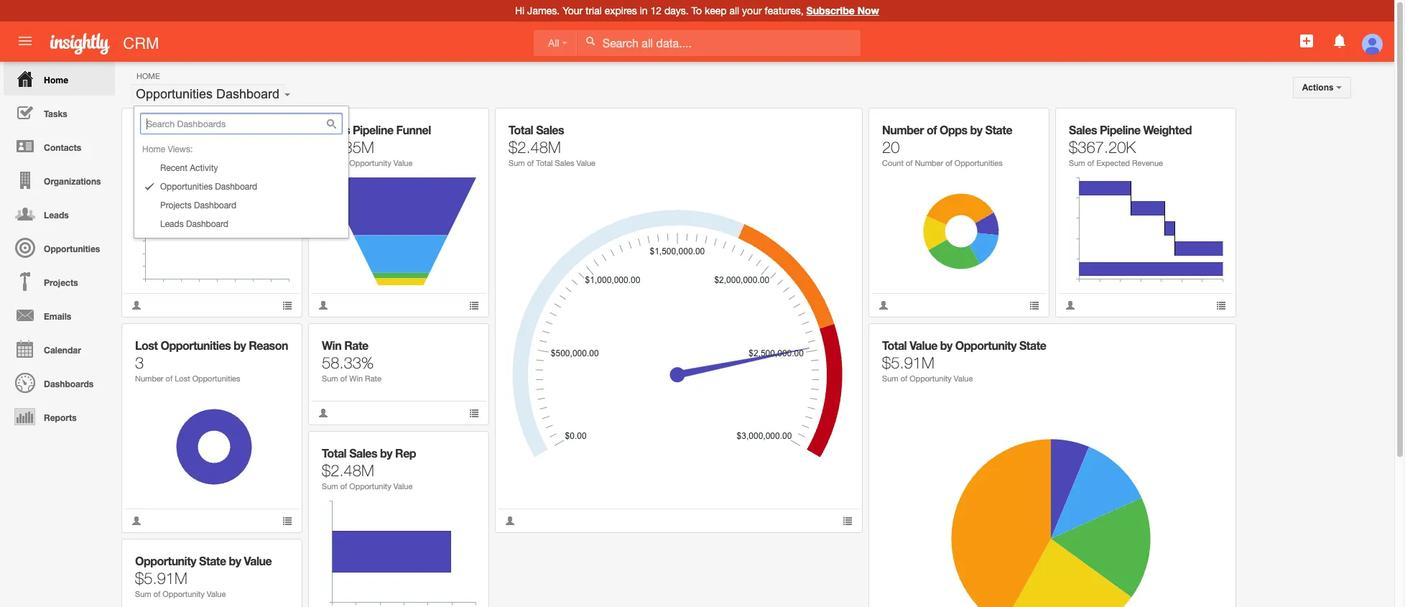 Task type: locate. For each thing, give the bounding box(es) containing it.
expires
[[605, 5, 637, 17]]

home views:
[[142, 144, 193, 155]]

1 horizontal spatial user image
[[505, 516, 515, 526]]

0 horizontal spatial lost
[[135, 339, 158, 352]]

0 vertical spatial user image
[[318, 300, 328, 310]]

projects
[[160, 201, 192, 211], [44, 277, 78, 288]]

lost
[[135, 339, 158, 352], [175, 374, 190, 383]]

home
[[137, 72, 160, 80], [44, 75, 68, 86], [142, 144, 165, 155]]

1 horizontal spatial $5.91m
[[883, 354, 935, 372]]

$2.48m down total sales link
[[509, 138, 561, 157]]

0 horizontal spatial list image
[[282, 516, 293, 526]]

total inside total value by opportunity state $5.91m sum of opportunity value
[[883, 339, 907, 352]]

pipeline up $2.35m
[[353, 123, 394, 137]]

dashboard
[[216, 87, 280, 101], [215, 182, 257, 192], [194, 201, 236, 211], [186, 219, 228, 229]]

dashboard up projects dashboard link on the left top
[[215, 182, 257, 192]]

opportunities dashboard button
[[131, 83, 285, 105]]

1 vertical spatial number
[[915, 159, 944, 167]]

by for 3
[[234, 339, 246, 352]]

projects up emails link
[[44, 277, 78, 288]]

hi
[[515, 5, 525, 17]]

opportunity
[[350, 159, 392, 167], [956, 339, 1017, 352], [910, 374, 952, 383], [350, 482, 392, 491], [135, 554, 196, 568], [163, 590, 205, 599]]

by inside "total sales by rep $2.48m sum of opportunity value"
[[380, 446, 393, 460]]

leads inside "leads" 'link'
[[44, 210, 69, 221]]

opportunities inside number of opps by state 20 count of number of opportunities
[[955, 159, 1003, 167]]

0 horizontal spatial win
[[322, 339, 342, 352]]

number down 3
[[135, 374, 164, 383]]

lost opportunities by reason link
[[135, 339, 288, 352]]

opportunities dashboard
[[136, 87, 280, 101], [160, 182, 257, 192]]

number up 20
[[883, 123, 924, 137]]

white image
[[586, 36, 596, 46]]

list image
[[469, 300, 479, 310], [1217, 300, 1227, 310], [282, 516, 293, 526]]

number right count
[[915, 159, 944, 167]]

emails link
[[4, 298, 115, 332]]

number
[[883, 123, 924, 137], [915, 159, 944, 167], [135, 374, 164, 383]]

1 vertical spatial lost
[[175, 374, 190, 383]]

win down 58.33%
[[350, 374, 363, 383]]

user image for reason
[[132, 516, 142, 526]]

0 vertical spatial state
[[986, 123, 1013, 137]]

opps
[[940, 123, 968, 137]]

of inside total value by opportunity state $5.91m sum of opportunity value
[[901, 374, 908, 383]]

top
[[135, 123, 154, 137]]

1 vertical spatial state
[[1020, 339, 1047, 352]]

1 vertical spatial $2.48m
[[322, 461, 374, 480]]

win up 58.33%
[[322, 339, 342, 352]]

wrench image for rep
[[459, 442, 469, 452]]

by inside opportunity state by value $5.91m sum of opportunity value
[[229, 554, 241, 568]]

sum inside opportunity state by value $5.91m sum of opportunity value
[[135, 590, 151, 599]]

by inside total value by opportunity state $5.91m sum of opportunity value
[[941, 339, 953, 352]]

wrench image for $367.20k
[[1206, 119, 1216, 129]]

calendar link
[[4, 332, 115, 366]]

of down total value by opportunity state link
[[901, 374, 908, 383]]

of down $2.35m
[[340, 159, 347, 167]]

your
[[742, 5, 762, 17]]

projects inside projects link
[[44, 277, 78, 288]]

projects up leads dashboard
[[160, 201, 192, 211]]

0 horizontal spatial leads
[[44, 210, 69, 221]]

state for $5.91m
[[1020, 339, 1047, 352]]

dashboard inside button
[[216, 87, 280, 101]]

subscribe
[[807, 4, 855, 17]]

crm
[[123, 34, 159, 52]]

state inside total value by opportunity state $5.91m sum of opportunity value
[[1020, 339, 1047, 352]]

pipeline up $367.20k
[[1100, 123, 1141, 137]]

of left opps
[[927, 123, 937, 137]]

list image
[[282, 300, 293, 310], [1030, 300, 1040, 310], [469, 408, 479, 418], [843, 516, 853, 526]]

$5.91m down total value by opportunity state link
[[883, 354, 935, 372]]

activity
[[190, 163, 218, 173]]

home up the tasks link
[[44, 75, 68, 86]]

pipeline inside sales pipeline weighted $367.20k sum of expected revenue
[[1100, 123, 1141, 137]]

state for 20
[[986, 123, 1013, 137]]

of inside opportunity state by value $5.91m sum of opportunity value
[[154, 590, 160, 599]]

navigation
[[0, 62, 115, 433]]

sum inside "total sales by rep $2.48m sum of opportunity value"
[[322, 482, 338, 491]]

total for $5.91m
[[883, 339, 907, 352]]

wrench image
[[833, 119, 843, 129], [1020, 119, 1030, 129], [1206, 119, 1216, 129], [1206, 334, 1216, 344], [459, 442, 469, 452], [272, 550, 282, 560]]

0 vertical spatial projects
[[160, 201, 192, 211]]

leads for leads
[[44, 210, 69, 221]]

1 horizontal spatial projects
[[160, 201, 192, 211]]

opportunities link
[[4, 231, 115, 264]]

opportunities
[[136, 87, 213, 101], [955, 159, 1003, 167], [160, 182, 213, 192], [44, 244, 100, 254], [161, 339, 231, 352], [192, 374, 240, 383]]

weighted
[[1144, 123, 1192, 137]]

days.
[[665, 5, 689, 17]]

0 horizontal spatial projects
[[44, 277, 78, 288]]

2 vertical spatial number
[[135, 374, 164, 383]]

james.
[[528, 5, 560, 17]]

opportunity inside sales pipeline funnel $2.35m sum of opportunity value
[[350, 159, 392, 167]]

of inside sales pipeline weighted $367.20k sum of expected revenue
[[1088, 159, 1095, 167]]

user image for sum
[[505, 516, 515, 526]]

0 vertical spatial lost
[[135, 339, 158, 352]]

dashboard down projects dashboard
[[186, 219, 228, 229]]

user image
[[318, 300, 328, 310], [505, 516, 515, 526]]

leads down projects dashboard
[[160, 219, 184, 229]]

home views: link
[[116, 140, 349, 159]]

opportunities dashboard up reps
[[136, 87, 280, 101]]

20
[[883, 138, 900, 157]]

by
[[971, 123, 983, 137], [234, 339, 246, 352], [941, 339, 953, 352], [380, 446, 393, 460], [229, 554, 241, 568]]

pipeline inside sales pipeline funnel $2.35m sum of opportunity value
[[353, 123, 394, 137]]

revenue
[[1133, 159, 1164, 167]]

lost down lost opportunities by reason link
[[175, 374, 190, 383]]

lost up 3
[[135, 339, 158, 352]]

average
[[135, 159, 164, 167]]

12
[[651, 5, 662, 17]]

list image for by
[[1030, 300, 1040, 310]]

leads up opportunities link on the top of page
[[44, 210, 69, 221]]

dashboards
[[44, 379, 94, 390]]

1 horizontal spatial pipeline
[[1100, 123, 1141, 137]]

$5.91m
[[883, 354, 935, 372], [135, 569, 187, 588]]

rate down 58.33%
[[365, 374, 382, 383]]

sum inside sales pipeline funnel $2.35m sum of opportunity value
[[322, 159, 338, 167]]

0 vertical spatial $5.91m
[[883, 354, 935, 372]]

leads inside the leads dashboard link
[[160, 219, 184, 229]]

dashboard up leads dashboard
[[194, 201, 236, 211]]

leads for leads dashboard
[[160, 219, 184, 229]]

2 horizontal spatial list image
[[1217, 300, 1227, 310]]

1 vertical spatial projects
[[44, 277, 78, 288]]

of inside sales pipeline funnel $2.35m sum of opportunity value
[[340, 159, 347, 167]]

views:
[[168, 144, 193, 155]]

state inside number of opps by state 20 count of number of opportunities
[[986, 123, 1013, 137]]

dashboard up search dashboards text box
[[216, 87, 280, 101]]

win
[[322, 339, 342, 352], [350, 374, 363, 383]]

number of opps by state link
[[883, 123, 1013, 137]]

of right count
[[906, 159, 913, 167]]

$2.48m
[[509, 138, 561, 157], [322, 461, 374, 480]]

$2.48m inside "total sales by rep $2.48m sum of opportunity value"
[[322, 461, 374, 480]]

of down lost opportunities by reason link
[[166, 374, 173, 383]]

by inside lost opportunities by reason 3 number of lost opportunities
[[234, 339, 246, 352]]

0 vertical spatial $2.48m
[[509, 138, 561, 157]]

1 vertical spatial opportunities dashboard
[[160, 182, 257, 192]]

1 horizontal spatial win
[[350, 374, 363, 383]]

opportunities dashboard down activity
[[160, 182, 257, 192]]

1 horizontal spatial leads
[[160, 219, 184, 229]]

sales
[[157, 123, 185, 137], [322, 123, 350, 137], [536, 123, 564, 137], [1069, 123, 1097, 137], [166, 159, 185, 167], [555, 159, 575, 167], [349, 446, 377, 460]]

0 vertical spatial opportunities dashboard
[[136, 87, 280, 101]]

state
[[986, 123, 1013, 137], [1020, 339, 1047, 352], [199, 554, 226, 568]]

opportunities dashboard inside button
[[136, 87, 280, 101]]

dashboard for the leads dashboard link
[[186, 219, 228, 229]]

sales pipeline weighted link
[[1069, 123, 1192, 137]]

$354.57k
[[135, 138, 202, 157]]

features,
[[765, 5, 804, 17]]

trial
[[586, 5, 602, 17]]

list image for sum
[[843, 516, 853, 526]]

of inside 'win rate 58.33% sum of win rate'
[[340, 374, 347, 383]]

2 horizontal spatial state
[[1020, 339, 1047, 352]]

leads
[[44, 210, 69, 221], [160, 219, 184, 229]]

home down crm
[[137, 72, 160, 80]]

0 horizontal spatial pipeline
[[353, 123, 394, 137]]

home link
[[4, 62, 115, 96]]

of down $367.20k
[[1088, 159, 1095, 167]]

1 horizontal spatial lost
[[175, 374, 190, 383]]

1 vertical spatial user image
[[505, 516, 515, 526]]

wrench image
[[459, 119, 469, 129], [272, 334, 282, 344], [459, 334, 469, 344]]

sales pipeline weighted $367.20k sum of expected revenue
[[1069, 123, 1192, 167]]

0 horizontal spatial state
[[199, 554, 226, 568]]

sales inside "total sales by rep $2.48m sum of opportunity value"
[[349, 446, 377, 460]]

top sales reps $354.57k average sales size
[[135, 123, 214, 167]]

0 horizontal spatial user image
[[318, 300, 328, 310]]

2 pipeline from the left
[[1100, 123, 1141, 137]]

lost opportunities by reason 3 number of lost opportunities
[[135, 339, 288, 383]]

sales inside sales pipeline weighted $367.20k sum of expected revenue
[[1069, 123, 1097, 137]]

total for sum
[[322, 446, 347, 460]]

rate
[[344, 339, 368, 352], [365, 374, 382, 383]]

list image for reason
[[282, 516, 293, 526]]

pipeline
[[353, 123, 394, 137], [1100, 123, 1141, 137]]

now
[[858, 4, 880, 17]]

total
[[509, 123, 533, 137], [536, 159, 553, 167], [883, 339, 907, 352], [322, 446, 347, 460]]

total inside "total sales by rep $2.48m sum of opportunity value"
[[322, 446, 347, 460]]

of down total sales link
[[527, 159, 534, 167]]

total value by opportunity state $5.91m sum of opportunity value
[[883, 339, 1047, 383]]

1 vertical spatial $5.91m
[[135, 569, 187, 588]]

of down 58.33%
[[340, 374, 347, 383]]

of down opportunity state by value link
[[154, 590, 160, 599]]

sales inside sales pipeline funnel $2.35m sum of opportunity value
[[322, 123, 350, 137]]

sales pipeline funnel link
[[322, 123, 431, 137]]

of down number of opps by state "link"
[[946, 159, 953, 167]]

of
[[927, 123, 937, 137], [340, 159, 347, 167], [527, 159, 534, 167], [906, 159, 913, 167], [946, 159, 953, 167], [1088, 159, 1095, 167], [166, 374, 173, 383], [340, 374, 347, 383], [901, 374, 908, 383], [340, 482, 347, 491], [154, 590, 160, 599]]

list image for $367.20k
[[1217, 300, 1227, 310]]

projects for projects
[[44, 277, 78, 288]]

list image for $2.35m
[[469, 300, 479, 310]]

by for $2.48m
[[380, 446, 393, 460]]

user image
[[132, 300, 142, 310], [879, 300, 889, 310], [1066, 300, 1076, 310], [318, 408, 328, 418], [132, 516, 142, 526]]

0 horizontal spatial $2.48m
[[322, 461, 374, 480]]

dashboard inside 'link'
[[215, 182, 257, 192]]

0 vertical spatial win
[[322, 339, 342, 352]]

sum
[[322, 159, 338, 167], [509, 159, 525, 167], [1069, 159, 1086, 167], [322, 374, 338, 383], [883, 374, 899, 383], [322, 482, 338, 491], [135, 590, 151, 599]]

opportunity state by value $5.91m sum of opportunity value
[[135, 554, 272, 599]]

sum inside sales pipeline weighted $367.20k sum of expected revenue
[[1069, 159, 1086, 167]]

1 horizontal spatial state
[[986, 123, 1013, 137]]

$5.91m down opportunity state by value link
[[135, 569, 187, 588]]

of inside "total sales by rep $2.48m sum of opportunity value"
[[340, 482, 347, 491]]

all
[[730, 5, 740, 17]]

rate up 58.33%
[[344, 339, 368, 352]]

1 horizontal spatial list image
[[469, 300, 479, 310]]

0 horizontal spatial $5.91m
[[135, 569, 187, 588]]

of down total sales by rep link
[[340, 482, 347, 491]]

list image for $354.57k
[[282, 300, 293, 310]]

total sales by rep $2.48m sum of opportunity value
[[322, 446, 416, 491]]

projects inside projects dashboard link
[[160, 201, 192, 211]]

hi james. your trial expires in 12 days. to keep all your features, subscribe now
[[515, 4, 880, 17]]

opportunities inside opportunities dashboard 'link'
[[160, 182, 213, 192]]

1 pipeline from the left
[[353, 123, 394, 137]]

0 vertical spatial number
[[883, 123, 924, 137]]

$2.48m down total sales by rep link
[[322, 461, 374, 480]]

1 horizontal spatial $2.48m
[[509, 138, 561, 157]]

all
[[548, 37, 560, 49]]

emails
[[44, 311, 71, 322]]

opportunities dashboard inside 'link'
[[160, 182, 257, 192]]

2 vertical spatial state
[[199, 554, 226, 568]]

$2.35m
[[322, 138, 374, 157]]



Task type: vqa. For each thing, say whether or not it's contained in the screenshot.


Task type: describe. For each thing, give the bounding box(es) containing it.
projects dashboard
[[160, 201, 236, 211]]

total sales link
[[509, 123, 564, 137]]

user image for $354.57k
[[132, 300, 142, 310]]

wrench image for sum
[[833, 119, 843, 129]]

recent activity link
[[134, 159, 349, 178]]

dashboard for projects dashboard link on the left top
[[194, 201, 236, 211]]

sum inside total value by opportunity state $5.91m sum of opportunity value
[[883, 374, 899, 383]]

total for total
[[509, 123, 533, 137]]

keep
[[705, 5, 727, 17]]

sum inside total sales $2.48m sum of total sales value
[[509, 159, 525, 167]]

wrench image for opportunity
[[1206, 334, 1216, 344]]

count
[[883, 159, 904, 167]]

opportunities inside opportunities dashboard button
[[136, 87, 213, 101]]

all link
[[534, 30, 577, 56]]

value inside "total sales by rep $2.48m sum of opportunity value"
[[394, 482, 413, 491]]

actions
[[1303, 83, 1337, 93]]

by inside number of opps by state 20 count of number of opportunities
[[971, 123, 983, 137]]

by for $5.91m
[[229, 554, 241, 568]]

recent activity
[[160, 163, 218, 173]]

actions button
[[1293, 77, 1352, 98]]

pipeline for $367.20k
[[1100, 123, 1141, 137]]

win rate 58.33% sum of win rate
[[322, 339, 382, 383]]

sum inside 'win rate 58.33% sum of win rate'
[[322, 374, 338, 383]]

opportunities dashboard for opportunities dashboard button on the top of page
[[136, 87, 280, 101]]

3
[[135, 354, 144, 372]]

projects for projects dashboard
[[160, 201, 192, 211]]

0 vertical spatial rate
[[344, 339, 368, 352]]

top sales reps link
[[135, 123, 214, 137]]

opportunity state by value link
[[135, 554, 272, 568]]

1 vertical spatial win
[[350, 374, 363, 383]]

pipeline for $2.35m
[[353, 123, 394, 137]]

of inside total sales $2.48m sum of total sales value
[[527, 159, 534, 167]]

win rate link
[[322, 339, 368, 352]]

tasks
[[44, 109, 67, 119]]

opportunities dashboard for opportunities dashboard 'link'
[[160, 182, 257, 192]]

58.33%
[[322, 354, 374, 372]]

total value by opportunity state link
[[883, 339, 1047, 352]]

size
[[188, 159, 203, 167]]

state inside opportunity state by value $5.91m sum of opportunity value
[[199, 554, 226, 568]]

reports link
[[4, 400, 115, 433]]

organizations link
[[4, 163, 115, 197]]

1 vertical spatial rate
[[365, 374, 382, 383]]

recent
[[160, 163, 188, 173]]

reps
[[188, 123, 214, 137]]

projects dashboard link
[[134, 196, 349, 215]]

dashboard for opportunities dashboard 'link'
[[215, 182, 257, 192]]

by for state
[[941, 339, 953, 352]]

value inside sales pipeline funnel $2.35m sum of opportunity value
[[394, 159, 413, 167]]

dashboards link
[[4, 366, 115, 400]]

total sales $2.48m sum of total sales value
[[509, 123, 596, 167]]

rep
[[395, 446, 416, 460]]

number inside lost opportunities by reason 3 number of lost opportunities
[[135, 374, 164, 383]]

opportunities dashboard link
[[134, 178, 349, 196]]

Search Dashboards text field
[[140, 113, 343, 134]]

$5.91m inside opportunity state by value $5.91m sum of opportunity value
[[135, 569, 187, 588]]

value inside total sales $2.48m sum of total sales value
[[577, 159, 596, 167]]

reason
[[249, 339, 288, 352]]

navigation containing home
[[0, 62, 115, 433]]

home up "average" on the top of the page
[[142, 144, 165, 155]]

leads link
[[4, 197, 115, 231]]

leads dashboard
[[160, 219, 228, 229]]

$5.91m inside total value by opportunity state $5.91m sum of opportunity value
[[883, 354, 935, 372]]

notifications image
[[1331, 32, 1349, 50]]

your
[[563, 5, 583, 17]]

subscribe now link
[[807, 4, 880, 17]]

contacts link
[[4, 129, 115, 163]]

expected
[[1097, 159, 1130, 167]]

in
[[640, 5, 648, 17]]

opportunity inside "total sales by rep $2.48m sum of opportunity value"
[[350, 482, 392, 491]]

funnel
[[396, 123, 431, 137]]

reports
[[44, 413, 77, 423]]

$2.48m inside total sales $2.48m sum of total sales value
[[509, 138, 561, 157]]

calendar
[[44, 345, 81, 356]]

user image for $2.35m
[[318, 300, 328, 310]]

contacts
[[44, 142, 81, 153]]

$367.20k
[[1069, 138, 1136, 157]]

number of opps by state 20 count of number of opportunities
[[883, 123, 1013, 167]]

user image for $367.20k
[[1066, 300, 1076, 310]]

Search all data.... text field
[[578, 30, 861, 56]]

organizations
[[44, 176, 101, 187]]

opportunities inside opportunities link
[[44, 244, 100, 254]]

dashboard for opportunities dashboard button on the top of page
[[216, 87, 280, 101]]

of inside lost opportunities by reason 3 number of lost opportunities
[[166, 374, 173, 383]]

projects link
[[4, 264, 115, 298]]

leads dashboard link
[[134, 215, 349, 234]]

total sales by rep link
[[322, 446, 416, 460]]

tasks link
[[4, 96, 115, 129]]

sales pipeline funnel $2.35m sum of opportunity value
[[322, 123, 431, 167]]

to
[[692, 5, 702, 17]]

user image for by
[[879, 300, 889, 310]]



